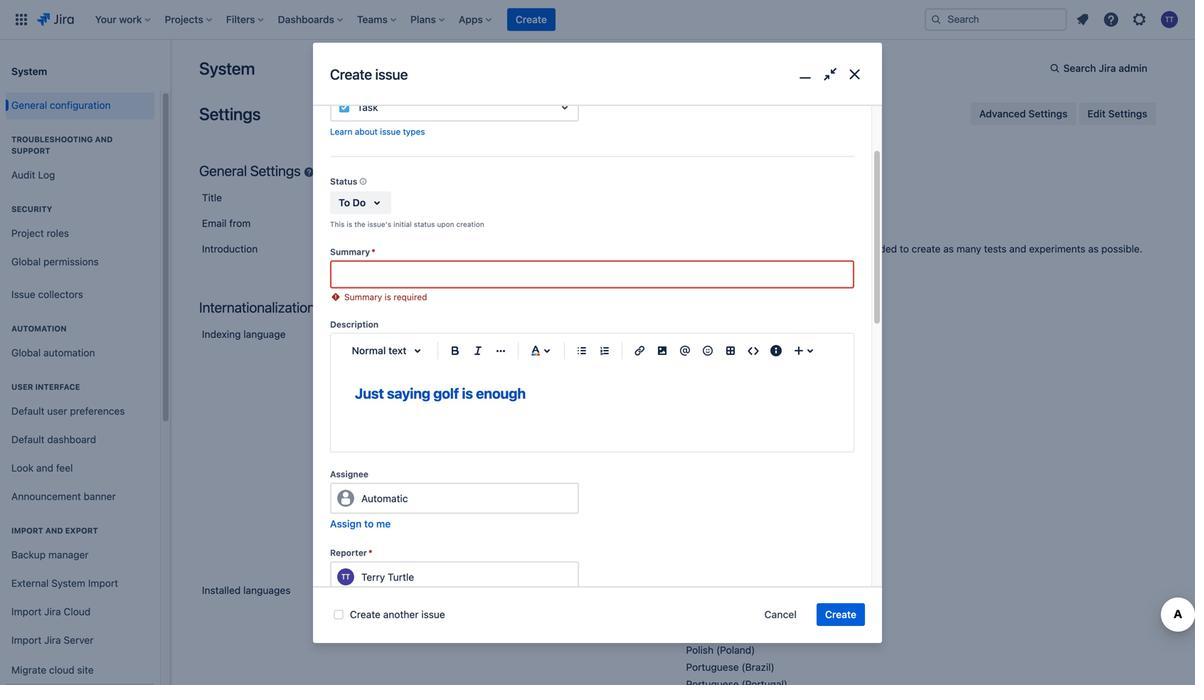 Task type: describe. For each thing, give the bounding box(es) containing it.
system inside import and export group
[[51, 578, 85, 589]]

emoji image
[[699, 342, 717, 360]]

info panel image
[[768, 342, 785, 360]]

global for global permissions
[[11, 256, 41, 268]]

import jira server link
[[6, 626, 154, 655]]

0 vertical spatial issue
[[375, 66, 408, 82]]

assignee
[[330, 469, 369, 479]]

import down backup manager link
[[88, 578, 118, 589]]

about
[[355, 127, 378, 136]]

and for troubleshooting and support
[[95, 135, 113, 144]]

0 vertical spatial to
[[900, 243, 909, 255]]

introduction
[[202, 243, 258, 255]]

import for import jira cloud
[[11, 606, 42, 618]]

minimize image
[[795, 64, 816, 85]]

import jira cloud
[[11, 606, 91, 618]]

is left required
[[385, 292, 391, 302]]

import and export heading
[[6, 525, 154, 537]]

announcement banner
[[11, 491, 116, 502]]

default for default user preferences
[[11, 405, 44, 417]]

settings for advanced settings
[[1029, 108, 1068, 120]]

from
[[229, 217, 251, 229]]

kingdom)
[[759, 439, 803, 451]]

bold ⌘b image
[[447, 342, 464, 360]]

more formatting image
[[492, 342, 509, 360]]

support
[[11, 146, 50, 155]]

manager
[[48, 549, 89, 561]]

open image
[[556, 99, 574, 116]]

info image
[[357, 176, 369, 187]]

reporter
[[330, 548, 367, 558]]

error image
[[330, 292, 342, 303]]

discard & close image
[[845, 64, 865, 85]]

jira for cloud
[[44, 606, 61, 618]]

default dashboard
[[11, 434, 96, 446]]

audit log link
[[6, 161, 154, 189]]

1 board from the left
[[728, 243, 755, 255]]

title
[[202, 192, 222, 204]]

korean
[[686, 610, 718, 622]]

normal text button
[[345, 335, 432, 367]]

migrate cloud site
[[11, 664, 94, 676]]

look and feel
[[11, 462, 73, 474]]

create issue dialog
[[313, 43, 882, 685]]

languages
[[243, 585, 291, 596]]

backup manager link
[[6, 541, 154, 569]]

summary is required
[[344, 292, 427, 302]]

this jira board is an agressive board intended to create as many tests and experiments as possible.
[[686, 243, 1143, 255]]

automation group
[[6, 309, 154, 371]]

summary for summary is required
[[344, 292, 382, 302]]

assign to me button
[[330, 517, 391, 531]]

get online help about global settings image
[[304, 164, 315, 175]]

advanced
[[980, 108, 1026, 120]]

assign to me
[[330, 518, 391, 530]]

another
[[383, 609, 419, 620]]

default user preferences
[[11, 405, 125, 417]]

search jira admin image
[[1049, 63, 1061, 74]]

english (united kingdom)
[[686, 439, 803, 451]]

import for import and export
[[11, 526, 43, 535]]

import jira cloud link
[[6, 598, 154, 626]]

is left 'the'
[[347, 220, 352, 228]]

edit
[[1088, 108, 1106, 120]]

backup manager
[[11, 549, 89, 561]]

agressive
[[781, 243, 825, 255]]

many
[[957, 243, 982, 255]]

this is the issue's initial status upon creation
[[330, 220, 484, 228]]

import and export group
[[6, 511, 154, 685]]

status
[[330, 176, 357, 186]]

-
[[722, 328, 727, 340]]

create issue
[[330, 66, 408, 82]]

external system import link
[[6, 569, 154, 598]]

none text field inside scrollable content region
[[332, 262, 853, 287]]

issue collectors link
[[6, 280, 154, 309]]

upon
[[437, 220, 454, 228]]

description
[[330, 320, 379, 330]]

jira for server
[[44, 634, 61, 646]]

search jira admin button
[[1044, 57, 1156, 80]]

0 horizontal spatial system
[[11, 65, 47, 77]]

and for import and export
[[45, 526, 63, 535]]

project roles link
[[6, 219, 154, 248]]

korean (south korea)
[[686, 610, 785, 622]]

italic ⌘i image
[[470, 342, 487, 360]]

(south
[[721, 610, 752, 622]]

user interface heading
[[6, 381, 154, 393]]

user
[[47, 405, 67, 417]]

create inside primary element
[[516, 14, 547, 25]]

to do
[[339, 197, 366, 208]]

reporter *
[[330, 548, 373, 558]]

troubleshooting and support heading
[[6, 134, 154, 157]]

global automation link
[[6, 339, 154, 367]]

add image, video, or file image
[[654, 342, 671, 360]]

cloud
[[49, 664, 74, 676]]

to do button
[[330, 191, 392, 214]]

english - aggressive stemming
[[686, 328, 829, 340]]

polish
[[686, 644, 714, 656]]

issue for another
[[421, 609, 445, 620]]

search jira admin
[[1064, 62, 1148, 74]]

task
[[357, 101, 378, 113]]

user interface
[[11, 382, 80, 392]]

general configuration link
[[6, 91, 154, 120]]

jira for board
[[708, 243, 725, 255]]

and right tests
[[1010, 243, 1027, 255]]

migrate
[[11, 664, 46, 676]]

global permissions
[[11, 256, 99, 268]]

the
[[354, 220, 366, 228]]

summary for summary *
[[330, 247, 370, 257]]

(italy)
[[716, 576, 743, 588]]

installed languages
[[202, 585, 291, 596]]

log
[[38, 169, 55, 181]]

and for look and feel
[[36, 462, 53, 474]]

general
[[11, 99, 47, 111]]

tests
[[984, 243, 1007, 255]]

admin
[[1119, 62, 1148, 74]]

permissions
[[43, 256, 99, 268]]

italian
[[686, 576, 714, 588]]

scrollable content region
[[313, 77, 882, 685]]

(brazil)
[[742, 661, 775, 673]]

preferences
[[70, 405, 125, 417]]

search image
[[931, 14, 942, 25]]

golf
[[433, 385, 459, 402]]

primary element
[[9, 0, 914, 39]]

is inside "text field"
[[462, 385, 473, 402]]

* for reporter *
[[369, 548, 373, 558]]

create another issue
[[350, 609, 445, 620]]

cancel
[[765, 609, 797, 620]]

security heading
[[6, 204, 154, 215]]

interface
[[35, 382, 80, 392]]

0 horizontal spatial settings
[[199, 104, 261, 124]]

cancel button
[[756, 603, 805, 626]]

advanced settings link
[[971, 102, 1076, 125]]



Task type: vqa. For each thing, say whether or not it's contained in the screenshot.
the Scrollable content region
yes



Task type: locate. For each thing, give the bounding box(es) containing it.
dashboard
[[47, 434, 96, 446]]

banner
[[84, 491, 116, 502]]

issue for about
[[380, 127, 401, 136]]

group containing advanced settings
[[971, 102, 1156, 125]]

global permissions link
[[6, 248, 154, 276]]

1 global from the top
[[11, 256, 41, 268]]

2 board from the left
[[828, 243, 854, 255]]

possible.
[[1102, 243, 1143, 255]]

normal
[[352, 345, 386, 357]]

* for summary *
[[372, 247, 376, 257]]

board left an
[[728, 243, 755, 255]]

import down external
[[11, 606, 42, 618]]

2 english from the top
[[686, 439, 719, 451]]

security
[[11, 205, 52, 214]]

edit settings link
[[1079, 102, 1156, 125]]

this inside scrollable content region
[[330, 220, 345, 228]]

global down "project"
[[11, 256, 41, 268]]

cloud
[[64, 606, 91, 618]]

summary *
[[330, 247, 376, 257]]

global down automation
[[11, 347, 41, 359]]

mention image
[[677, 342, 694, 360]]

0 vertical spatial create button
[[507, 8, 556, 31]]

and inside troubleshooting and support
[[95, 135, 113, 144]]

0 vertical spatial default
[[11, 405, 44, 417]]

look and feel link
[[6, 454, 154, 482]]

0 horizontal spatial to
[[364, 518, 374, 530]]

just saying golf is enough
[[355, 385, 526, 402]]

1 horizontal spatial board
[[828, 243, 854, 255]]

Description - Main content area, start typing to enter text. text field
[[355, 385, 830, 428]]

default for default dashboard
[[11, 434, 44, 446]]

an
[[767, 243, 778, 255]]

import and export
[[11, 526, 98, 535]]

global
[[11, 256, 41, 268], [11, 347, 41, 359]]

learn
[[330, 127, 353, 136]]

aggressive
[[729, 328, 780, 340]]

email
[[202, 217, 227, 229]]

email from
[[202, 217, 251, 229]]

2 horizontal spatial system
[[199, 58, 255, 78]]

numbered list ⌘⇧7 image
[[596, 342, 613, 360]]

and down configuration
[[95, 135, 113, 144]]

0 horizontal spatial board
[[728, 243, 755, 255]]

this for this is the issue's initial status upon creation
[[330, 220, 345, 228]]

project roles
[[11, 227, 69, 239]]

1 horizontal spatial system
[[51, 578, 85, 589]]

import inside heading
[[11, 526, 43, 535]]

polish (poland) portuguese (brazil)
[[686, 644, 775, 673]]

(poland)
[[716, 644, 755, 656]]

global inside the automation 'group'
[[11, 347, 41, 359]]

default inside 'link'
[[11, 405, 44, 417]]

this
[[330, 220, 345, 228], [686, 243, 706, 255]]

this for this jira board is an agressive board intended to create as many tests and experiments as possible.
[[686, 243, 706, 255]]

0 vertical spatial english
[[686, 328, 719, 340]]

2 horizontal spatial settings
[[1109, 108, 1148, 120]]

edit settings
[[1088, 108, 1148, 120]]

configuration
[[50, 99, 111, 111]]

default up look on the left
[[11, 434, 44, 446]]

english left (united
[[686, 439, 719, 451]]

summary down 'the'
[[330, 247, 370, 257]]

1 vertical spatial summary
[[344, 292, 382, 302]]

0 horizontal spatial create button
[[507, 8, 556, 31]]

intended
[[857, 243, 897, 255]]

1 vertical spatial create button
[[817, 603, 865, 626]]

issue inside scrollable content region
[[380, 127, 401, 136]]

2 default from the top
[[11, 434, 44, 446]]

issue
[[11, 289, 35, 300]]

default down user
[[11, 405, 44, 417]]

None text field
[[332, 262, 853, 287]]

summary
[[330, 247, 370, 257], [344, 292, 382, 302]]

global for global automation
[[11, 347, 41, 359]]

required
[[394, 292, 427, 302]]

* down issue's
[[372, 247, 376, 257]]

0 horizontal spatial this
[[330, 220, 345, 228]]

audit
[[11, 169, 35, 181]]

default dashboard link
[[6, 426, 154, 454]]

as left possible.
[[1089, 243, 1099, 255]]

0 vertical spatial global
[[11, 256, 41, 268]]

1 as from the left
[[944, 243, 954, 255]]

1 horizontal spatial this
[[686, 243, 706, 255]]

1 horizontal spatial to
[[900, 243, 909, 255]]

summary right error image
[[344, 292, 382, 302]]

1 horizontal spatial as
[[1089, 243, 1099, 255]]

text
[[389, 345, 407, 357]]

1 vertical spatial *
[[369, 548, 373, 558]]

terry turtle
[[361, 571, 414, 583]]

as
[[944, 243, 954, 255], [1089, 243, 1099, 255]]

to inside button
[[364, 518, 374, 530]]

experiments
[[1029, 243, 1086, 255]]

user interface group
[[6, 367, 154, 515]]

english for english (united kingdom)
[[686, 439, 719, 451]]

jira left admin
[[1099, 62, 1116, 74]]

0 vertical spatial *
[[372, 247, 376, 257]]

default user preferences link
[[6, 397, 154, 426]]

and up backup manager at the bottom left of page
[[45, 526, 63, 535]]

jira inside button
[[1099, 62, 1116, 74]]

1 horizontal spatial create button
[[817, 603, 865, 626]]

issue up task
[[375, 66, 408, 82]]

backup
[[11, 549, 46, 561]]

assign
[[330, 518, 362, 530]]

0 vertical spatial summary
[[330, 247, 370, 257]]

me
[[376, 518, 391, 530]]

issue collectors
[[11, 289, 83, 300]]

as left many
[[944, 243, 954, 255]]

and left feel
[[36, 462, 53, 474]]

announcement banner link
[[6, 482, 154, 511]]

creation
[[456, 220, 484, 228]]

import up backup
[[11, 526, 43, 535]]

troubleshooting and support
[[11, 135, 113, 155]]

Search field
[[925, 8, 1067, 31]]

audit log
[[11, 169, 55, 181]]

import for import jira server
[[11, 634, 42, 646]]

1 horizontal spatial settings
[[1029, 108, 1068, 120]]

and inside 'link'
[[36, 462, 53, 474]]

user
[[11, 382, 33, 392]]

english up emoji icon
[[686, 328, 719, 340]]

is right golf
[[462, 385, 473, 402]]

1 vertical spatial default
[[11, 434, 44, 446]]

and inside group
[[45, 526, 63, 535]]

1 default from the top
[[11, 405, 44, 417]]

system
[[199, 58, 255, 78], [11, 65, 47, 77], [51, 578, 85, 589]]

troubleshooting
[[11, 135, 93, 144]]

create button inside primary element
[[507, 8, 556, 31]]

link image
[[631, 342, 648, 360]]

2 vertical spatial issue
[[421, 609, 445, 620]]

1 english from the top
[[686, 328, 719, 340]]

issue right "another"
[[421, 609, 445, 620]]

portuguese
[[686, 661, 739, 673]]

jira left cloud
[[44, 606, 61, 618]]

jira left an
[[708, 243, 725, 255]]

1 vertical spatial this
[[686, 243, 706, 255]]

site
[[77, 664, 94, 676]]

1 vertical spatial issue
[[380, 127, 401, 136]]

1 vertical spatial global
[[11, 347, 41, 359]]

automation heading
[[6, 323, 154, 334]]

enough
[[476, 385, 526, 402]]

create banner
[[0, 0, 1195, 40]]

settings
[[199, 104, 261, 124], [1029, 108, 1068, 120], [1109, 108, 1148, 120]]

installed
[[202, 585, 241, 596]]

feel
[[56, 462, 73, 474]]

(china)
[[726, 354, 760, 366]]

turtle
[[388, 571, 414, 583]]

group
[[971, 102, 1156, 125]]

2 global from the top
[[11, 347, 41, 359]]

is
[[347, 220, 352, 228], [757, 243, 765, 255], [385, 292, 391, 302], [462, 385, 473, 402]]

jira
[[1099, 62, 1116, 74], [708, 243, 725, 255], [44, 606, 61, 618], [44, 634, 61, 646]]

initial
[[394, 220, 412, 228]]

project
[[11, 227, 44, 239]]

terry
[[361, 571, 385, 583]]

2 as from the left
[[1089, 243, 1099, 255]]

issue left types
[[380, 127, 401, 136]]

global inside security group
[[11, 256, 41, 268]]

italian (italy)
[[686, 576, 743, 588]]

0 horizontal spatial as
[[944, 243, 954, 255]]

exit full screen image
[[820, 64, 841, 85]]

* right reporter
[[369, 548, 373, 558]]

indexing language
[[202, 328, 286, 340]]

english for english - aggressive stemming
[[686, 328, 719, 340]]

roles
[[47, 227, 69, 239]]

0 vertical spatial this
[[330, 220, 345, 228]]

general configuration
[[11, 99, 111, 111]]

advanced settings
[[980, 108, 1068, 120]]

just
[[355, 385, 384, 402]]

automatic
[[361, 493, 408, 504]]

default
[[11, 405, 44, 417], [11, 434, 44, 446]]

global automation
[[11, 347, 95, 359]]

1 vertical spatial to
[[364, 518, 374, 530]]

code snippet image
[[745, 342, 762, 360]]

to left me
[[364, 518, 374, 530]]

external
[[11, 578, 49, 589]]

jira for admin
[[1099, 62, 1116, 74]]

settings for edit settings
[[1109, 108, 1148, 120]]

board left intended at the right of the page
[[828, 243, 854, 255]]

is left an
[[757, 243, 765, 255]]

types
[[403, 127, 425, 136]]

automation
[[43, 347, 95, 359]]

1 vertical spatial english
[[686, 439, 719, 451]]

jira left server
[[44, 634, 61, 646]]

table image
[[722, 342, 739, 360]]

to left create
[[900, 243, 909, 255]]

jira image
[[37, 11, 74, 28], [37, 11, 74, 28]]

import up migrate
[[11, 634, 42, 646]]

announcement
[[11, 491, 81, 502]]

troubleshooting and support group
[[6, 120, 154, 194]]

security group
[[6, 189, 154, 280]]

bullet list ⌘⇧8 image
[[574, 342, 591, 360]]

search
[[1064, 62, 1096, 74]]



